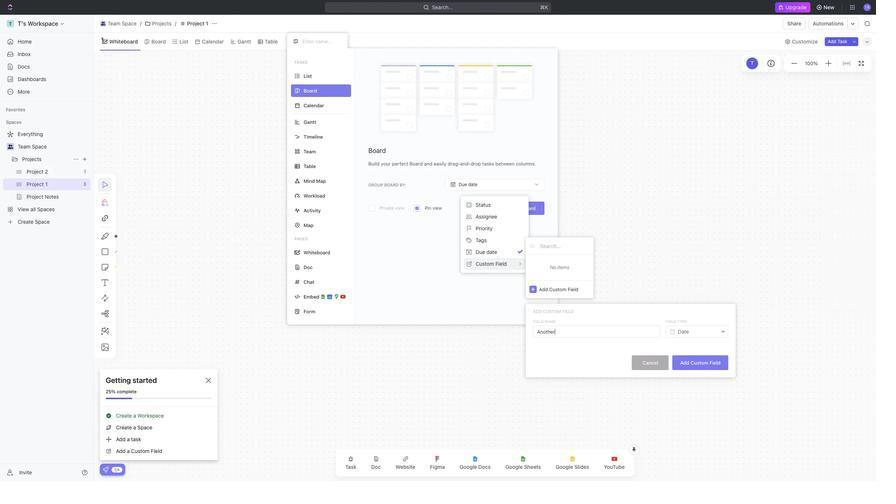 Task type: locate. For each thing, give the bounding box(es) containing it.
2 vertical spatial board
[[521, 205, 536, 211]]

date inside dropdown button
[[468, 182, 478, 187]]

user group image inside tree
[[8, 144, 13, 149]]

board
[[384, 182, 399, 187]]

tags
[[476, 237, 487, 243]]

field inside button
[[710, 360, 721, 365]]

1 vertical spatial task
[[345, 464, 357, 470]]

figma
[[430, 464, 445, 470]]

by:
[[400, 182, 406, 187]]

date for due date button
[[487, 249, 497, 255]]

field down add custom field dropdown button
[[562, 309, 574, 314]]

1 vertical spatial due date
[[476, 249, 497, 255]]

2 horizontal spatial space
[[138, 424, 152, 431]]

calendar up timeline
[[304, 102, 324, 108]]

1 vertical spatial projects link
[[22, 153, 70, 165]]

1 google from the left
[[460, 464, 477, 470]]

due date up the custom field
[[476, 249, 497, 255]]

1 horizontal spatial team space
[[108, 20, 137, 27]]

a up create a space
[[133, 412, 136, 419]]

1 vertical spatial date
[[487, 249, 497, 255]]

gantt left table link
[[238, 38, 251, 44]]

youtube
[[604, 464, 625, 470]]

1 vertical spatial map
[[304, 222, 314, 228]]

1 vertical spatial docs
[[479, 464, 491, 470]]

add custom field
[[539, 286, 579, 292], [533, 309, 574, 314], [681, 360, 721, 365]]

doc right task button
[[371, 464, 381, 470]]

1 horizontal spatial /
[[175, 20, 176, 27]]

add custom field down no items
[[539, 286, 579, 292]]

0 vertical spatial space
[[122, 20, 137, 27]]

0 horizontal spatial projects
[[22, 156, 42, 162]]

whiteboard up chat
[[304, 249, 330, 255]]

2 vertical spatial add custom field
[[681, 360, 721, 365]]

0 horizontal spatial google
[[460, 464, 477, 470]]

tree containing team space
[[3, 128, 91, 228]]

team space down spaces
[[18, 143, 47, 150]]

whiteboard left board link
[[109, 38, 138, 44]]

1 vertical spatial whiteboard
[[304, 249, 330, 255]]

0 vertical spatial doc
[[304, 264, 313, 270]]

map
[[316, 178, 326, 184], [304, 222, 314, 228]]

getting
[[106, 376, 131, 384]]

date up status at the top of page
[[468, 182, 478, 187]]

create up create a space
[[116, 412, 132, 419]]

user group image inside team space link
[[101, 22, 106, 25]]

due date inside button
[[476, 249, 497, 255]]

2 google from the left
[[506, 464, 523, 470]]

team down spaces
[[18, 143, 31, 150]]

0 vertical spatial docs
[[18, 63, 30, 70]]

1 horizontal spatial space
[[122, 20, 137, 27]]

whiteboard
[[109, 38, 138, 44], [304, 249, 330, 255]]

due inside button
[[476, 249, 485, 255]]

customize button
[[783, 36, 821, 47]]

1 horizontal spatial user group image
[[101, 22, 106, 25]]

0 horizontal spatial /
[[140, 20, 142, 27]]

1 horizontal spatial docs
[[479, 464, 491, 470]]

projects link inside tree
[[22, 153, 70, 165]]

0 horizontal spatial calendar
[[202, 38, 224, 44]]

workload
[[304, 193, 325, 198]]

0 vertical spatial list
[[180, 38, 188, 44]]

doc button
[[366, 452, 387, 474]]

0 vertical spatial board
[[152, 38, 166, 44]]

a down add a task
[[127, 448, 130, 454]]

due inside dropdown button
[[459, 182, 467, 187]]

1 horizontal spatial doc
[[371, 464, 381, 470]]

google left slides at the bottom right of the page
[[556, 464, 573, 470]]

0 horizontal spatial list
[[180, 38, 188, 44]]

2 create from the top
[[116, 424, 132, 431]]

0 horizontal spatial docs
[[18, 63, 30, 70]]

due date
[[459, 182, 478, 187], [476, 249, 497, 255]]

due date for due date button
[[476, 249, 497, 255]]

google inside google sheets button
[[506, 464, 523, 470]]

calendar link
[[201, 36, 224, 47]]

team space inside tree
[[18, 143, 47, 150]]

create for create a workspace
[[116, 412, 132, 419]]

1 vertical spatial user group image
[[8, 144, 13, 149]]

1 horizontal spatial due
[[476, 249, 485, 255]]

team
[[108, 20, 120, 27], [18, 143, 31, 150], [304, 148, 316, 154]]

mind map
[[304, 178, 326, 184]]

add task
[[828, 39, 848, 44]]

team space link inside tree
[[18, 141, 89, 153]]

a left task
[[127, 436, 130, 442]]

team up whiteboard link on the left top
[[108, 20, 120, 27]]

0 vertical spatial map
[[316, 178, 326, 184]]

a for custom
[[127, 448, 130, 454]]

space
[[122, 20, 137, 27], [32, 143, 47, 150], [138, 424, 152, 431]]

task down automations button
[[838, 39, 848, 44]]

google inside button
[[556, 464, 573, 470]]

0 vertical spatial calendar
[[202, 38, 224, 44]]

1 horizontal spatial task
[[838, 39, 848, 44]]

add custom field down date popup button
[[681, 360, 721, 365]]

1 vertical spatial create
[[116, 424, 132, 431]]

2 horizontal spatial board
[[521, 205, 536, 211]]

new
[[824, 4, 835, 10]]

task left doc button
[[345, 464, 357, 470]]

0 horizontal spatial whiteboard
[[109, 38, 138, 44]]

0 vertical spatial whiteboard
[[109, 38, 138, 44]]

date inside button
[[487, 249, 497, 255]]

custom inside button
[[691, 360, 709, 365]]

0 horizontal spatial team
[[18, 143, 31, 150]]

date
[[468, 182, 478, 187], [487, 249, 497, 255]]

field left name
[[533, 319, 544, 324]]

started
[[133, 376, 157, 384]]

field down create a space
[[151, 448, 162, 454]]

0 horizontal spatial projects link
[[22, 153, 70, 165]]

no items
[[550, 264, 570, 270]]

0 vertical spatial projects
[[152, 20, 172, 27]]

share button
[[783, 18, 806, 29]]

0 horizontal spatial table
[[265, 38, 278, 44]]

form
[[304, 308, 316, 314]]

0 horizontal spatial user group image
[[8, 144, 13, 149]]

date up the custom field
[[487, 249, 497, 255]]

2 / from the left
[[175, 20, 176, 27]]

group board by:
[[369, 182, 406, 187]]

home link
[[3, 36, 91, 48]]

custom
[[476, 261, 494, 267], [549, 286, 567, 292], [543, 309, 561, 314], [691, 360, 709, 365], [131, 448, 150, 454]]

1 vertical spatial team space link
[[18, 141, 89, 153]]

board
[[152, 38, 166, 44], [369, 147, 386, 155], [521, 205, 536, 211]]

1 horizontal spatial map
[[316, 178, 326, 184]]

⌘k
[[540, 4, 549, 10]]

table right gantt link
[[265, 38, 278, 44]]

gantt up timeline
[[304, 119, 316, 125]]

map down activity
[[304, 222, 314, 228]]

1 vertical spatial calendar
[[304, 102, 324, 108]]

add custom field inside dropdown button
[[539, 286, 579, 292]]

table up mind
[[304, 163, 316, 169]]

0 horizontal spatial due
[[459, 182, 467, 187]]

0 vertical spatial projects link
[[143, 19, 173, 28]]

google docs button
[[454, 452, 497, 474]]

0 horizontal spatial team space
[[18, 143, 47, 150]]

dashboards
[[18, 76, 46, 82]]

space inside tree
[[32, 143, 47, 150]]

automations
[[813, 20, 844, 27]]

custom down date popup button
[[691, 360, 709, 365]]

no
[[550, 264, 556, 270]]

status button
[[464, 199, 526, 211]]

1 horizontal spatial team space link
[[98, 19, 139, 28]]

0 vertical spatial create
[[116, 412, 132, 419]]

table
[[265, 38, 278, 44], [304, 163, 316, 169]]

add custom field up name
[[533, 309, 574, 314]]

spaces
[[6, 119, 22, 125]]

getting started
[[106, 376, 157, 384]]

calendar
[[202, 38, 224, 44], [304, 102, 324, 108]]

docs
[[18, 63, 30, 70], [479, 464, 491, 470]]

0 horizontal spatial date
[[468, 182, 478, 187]]

gantt
[[238, 38, 251, 44], [304, 119, 316, 125]]

2 vertical spatial space
[[138, 424, 152, 431]]

1 horizontal spatial date
[[487, 249, 497, 255]]

group
[[369, 182, 383, 187]]

close image
[[206, 378, 211, 383]]

type
[[678, 319, 688, 324]]

0 vertical spatial user group image
[[101, 22, 106, 25]]

0 horizontal spatial space
[[32, 143, 47, 150]]

create
[[116, 412, 132, 419], [116, 424, 132, 431]]

due date inside dropdown button
[[459, 182, 478, 187]]

doc up chat
[[304, 264, 313, 270]]

1 vertical spatial team space
[[18, 143, 47, 150]]

cancel button
[[632, 355, 669, 370]]

youtube button
[[598, 452, 631, 474]]

field down date popup button
[[710, 360, 721, 365]]

Enter name... field
[[302, 38, 342, 45]]

1 horizontal spatial board
[[369, 147, 386, 155]]

team down timeline
[[304, 148, 316, 154]]

custom down task
[[131, 448, 150, 454]]

task button
[[340, 452, 363, 474]]

a
[[133, 412, 136, 419], [133, 424, 136, 431], [127, 436, 130, 442], [127, 448, 130, 454]]

1 vertical spatial space
[[32, 143, 47, 150]]

activity
[[304, 207, 321, 213]]

share
[[788, 20, 802, 27]]

due for due date button
[[476, 249, 485, 255]]

calendar down 1
[[202, 38, 224, 44]]

1 create from the top
[[116, 412, 132, 419]]

list
[[180, 38, 188, 44], [304, 73, 312, 79]]

1 vertical spatial projects
[[22, 156, 42, 162]]

chat
[[304, 279, 315, 285]]

0 horizontal spatial team space link
[[18, 141, 89, 153]]

1 horizontal spatial whiteboard
[[304, 249, 330, 255]]

a up task
[[133, 424, 136, 431]]

0 vertical spatial gantt
[[238, 38, 251, 44]]

favorites button
[[3, 105, 28, 114]]

inbox
[[18, 51, 31, 57]]

google right figma
[[460, 464, 477, 470]]

due date up status at the top of page
[[459, 182, 478, 187]]

list down project 1 link at the left
[[180, 38, 188, 44]]

0 vertical spatial date
[[468, 182, 478, 187]]

user group image
[[101, 22, 106, 25], [8, 144, 13, 149]]

create up add a task
[[116, 424, 132, 431]]

3 google from the left
[[556, 464, 573, 470]]

map right mind
[[316, 178, 326, 184]]

0 vertical spatial due date
[[459, 182, 478, 187]]

list down view
[[304, 73, 312, 79]]

create a space
[[116, 424, 152, 431]]

100%
[[805, 60, 818, 66]]

new button
[[814, 1, 839, 13]]

1 vertical spatial board
[[369, 147, 386, 155]]

google for google docs
[[460, 464, 477, 470]]

sidebar navigation
[[0, 15, 94, 481]]

google left sheets
[[506, 464, 523, 470]]

1 horizontal spatial google
[[506, 464, 523, 470]]

tree
[[3, 128, 91, 228]]

project 1 link
[[178, 19, 210, 28]]

table link
[[263, 36, 278, 47]]

docs link
[[3, 61, 91, 73]]

docs inside sidebar navigation
[[18, 63, 30, 70]]

1 horizontal spatial list
[[304, 73, 312, 79]]

google sheets
[[506, 464, 541, 470]]

custom down due date button
[[476, 261, 494, 267]]

0 vertical spatial team space
[[108, 20, 137, 27]]

0 vertical spatial due
[[459, 182, 467, 187]]

task
[[838, 39, 848, 44], [345, 464, 357, 470]]

1 vertical spatial table
[[304, 163, 316, 169]]

google
[[460, 464, 477, 470], [506, 464, 523, 470], [556, 464, 573, 470]]

projects inside tree
[[22, 156, 42, 162]]

1 horizontal spatial gantt
[[304, 119, 316, 125]]

projects
[[152, 20, 172, 27], [22, 156, 42, 162]]

team space up whiteboard link on the left top
[[108, 20, 137, 27]]

google inside button
[[460, 464, 477, 470]]

2 horizontal spatial google
[[556, 464, 573, 470]]

1 vertical spatial due
[[476, 249, 485, 255]]

0 vertical spatial task
[[838, 39, 848, 44]]

0 horizontal spatial task
[[345, 464, 357, 470]]

custom down no items
[[549, 286, 567, 292]]

team space
[[108, 20, 137, 27], [18, 143, 47, 150]]

0 vertical spatial add custom field
[[539, 286, 579, 292]]

team inside tree
[[18, 143, 31, 150]]

0 horizontal spatial gantt
[[238, 38, 251, 44]]

1 vertical spatial doc
[[371, 464, 381, 470]]

inbox link
[[3, 48, 91, 60]]



Task type: vqa. For each thing, say whether or not it's contained in the screenshot.
3rd Google from the left
yes



Task type: describe. For each thing, give the bounding box(es) containing it.
google for google slides
[[556, 464, 573, 470]]

project
[[187, 20, 204, 27]]

view
[[297, 38, 309, 44]]

date button
[[666, 325, 728, 338]]

add task button
[[825, 37, 851, 46]]

name
[[545, 319, 556, 324]]

field type
[[666, 319, 688, 324]]

due date button
[[464, 246, 526, 258]]

25%
[[106, 389, 116, 394]]

0 vertical spatial team space link
[[98, 19, 139, 28]]

mind
[[304, 178, 315, 184]]

date for due date dropdown button
[[468, 182, 478, 187]]

0 vertical spatial table
[[265, 38, 278, 44]]

1 horizontal spatial projects
[[152, 20, 172, 27]]

upgrade link
[[776, 2, 811, 13]]

sheets
[[524, 464, 541, 470]]

task
[[131, 436, 141, 442]]

whiteboard link
[[108, 36, 138, 47]]

field down due date button
[[496, 261, 507, 267]]

website button
[[390, 452, 421, 474]]

1 horizontal spatial team
[[108, 20, 120, 27]]

view button
[[287, 33, 311, 50]]

due date button
[[445, 179, 545, 191]]

1 vertical spatial list
[[304, 73, 312, 79]]

1 vertical spatial gantt
[[304, 119, 316, 125]]

assignee button
[[464, 211, 526, 223]]

tags button
[[464, 234, 526, 246]]

gantt link
[[236, 36, 251, 47]]

embed
[[304, 294, 320, 299]]

date
[[678, 328, 689, 335]]

google sheets button
[[500, 452, 547, 474]]

field down items
[[568, 286, 579, 292]]

0 horizontal spatial board
[[152, 38, 166, 44]]

figma button
[[424, 452, 451, 474]]

Enter name... text field
[[533, 325, 661, 338]]

customize
[[792, 38, 818, 44]]

field name
[[533, 319, 556, 324]]

website
[[396, 464, 416, 470]]

automations button
[[810, 18, 848, 29]]

add a task
[[116, 436, 141, 442]]

1 horizontal spatial calendar
[[304, 102, 324, 108]]

home
[[18, 38, 32, 45]]

add a custom field
[[116, 448, 162, 454]]

1 / from the left
[[140, 20, 142, 27]]

priority
[[476, 225, 493, 231]]

25% complete
[[106, 389, 137, 394]]

timeline
[[304, 134, 323, 140]]

field left type
[[666, 319, 677, 324]]

a for task
[[127, 436, 130, 442]]

assignee
[[476, 213, 498, 220]]

dashboards link
[[3, 73, 91, 85]]

items
[[558, 264, 570, 270]]

slides
[[575, 464, 590, 470]]

add inside dropdown button
[[539, 286, 548, 292]]

google slides
[[556, 464, 590, 470]]

invite
[[19, 469, 32, 475]]

doc inside button
[[371, 464, 381, 470]]

project 1
[[187, 20, 208, 27]]

1 horizontal spatial projects link
[[143, 19, 173, 28]]

onboarding checklist button image
[[103, 467, 109, 473]]

0 horizontal spatial map
[[304, 222, 314, 228]]

board link
[[150, 36, 166, 47]]

1 horizontal spatial table
[[304, 163, 316, 169]]

0 horizontal spatial doc
[[304, 264, 313, 270]]

view button
[[287, 36, 311, 47]]

workspace
[[138, 412, 164, 419]]

due for due date dropdown button
[[459, 182, 467, 187]]

add custom field button
[[673, 355, 729, 370]]

a for workspace
[[133, 412, 136, 419]]

create a workspace
[[116, 412, 164, 419]]

2 horizontal spatial team
[[304, 148, 316, 154]]

due date for due date dropdown button
[[459, 182, 478, 187]]

status
[[476, 202, 491, 208]]

Search... text field
[[540, 240, 590, 251]]

tree inside sidebar navigation
[[3, 128, 91, 228]]

cancel
[[643, 360, 659, 365]]

1/4
[[114, 467, 120, 472]]

add custom field button
[[526, 280, 594, 298]]

search...
[[432, 4, 453, 10]]

add custom field inside button
[[681, 360, 721, 365]]

google docs
[[460, 464, 491, 470]]

a for space
[[133, 424, 136, 431]]

create for create a space
[[116, 424, 132, 431]]

priority button
[[464, 223, 526, 234]]

1
[[206, 20, 208, 27]]

custom field button
[[464, 258, 526, 270]]

100% button
[[804, 59, 820, 68]]

custom up name
[[543, 309, 561, 314]]

1 vertical spatial add custom field
[[533, 309, 574, 314]]

google slides button
[[550, 452, 595, 474]]

t
[[751, 60, 754, 66]]

favorites
[[6, 107, 25, 112]]

upgrade
[[786, 4, 807, 10]]

list link
[[178, 36, 188, 47]]

google for google sheets
[[506, 464, 523, 470]]

onboarding checklist button element
[[103, 467, 109, 473]]

docs inside the google docs button
[[479, 464, 491, 470]]



